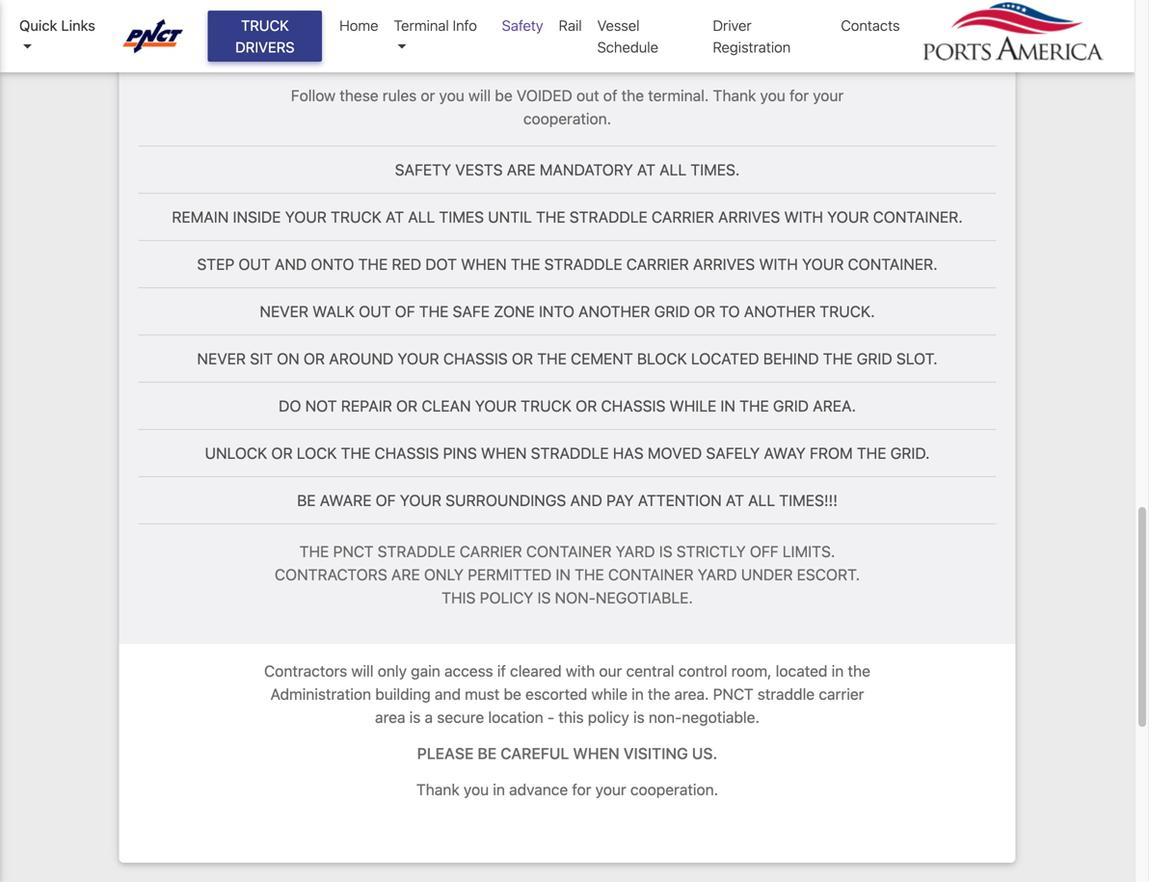 Task type: describe. For each thing, give the bounding box(es) containing it.
0 vertical spatial container
[[527, 542, 612, 561]]

1 vertical spatial yard
[[698, 565, 738, 584]]

be inside follow these rules or you will be voided out of the terminal. thank you for your cooperation.
[[495, 86, 513, 104]]

info
[[453, 17, 477, 34]]

follow
[[291, 86, 336, 104]]

the pnct straddle carrier container yard is strictly off limits. contractors are only permitted in the container yard under escort. this policy is non-negotiable.
[[275, 542, 860, 607]]

0 vertical spatial be
[[297, 491, 316, 510]]

step
[[197, 255, 235, 273]]

located
[[776, 662, 828, 680]]

or left clean
[[396, 397, 418, 415]]

times.
[[691, 160, 740, 179]]

away
[[764, 444, 806, 462]]

carrier
[[819, 685, 865, 703]]

at for mandatory
[[638, 160, 656, 179]]

1 vertical spatial container
[[609, 565, 694, 584]]

terminal info link
[[386, 7, 495, 66]]

2 vertical spatial straddle
[[531, 444, 609, 462]]

policy inside contractors will only gain access if cleared with our central control room, located in the administration building and must be escorted while in the area. pnct straddle carrier area is a secure location - this policy is non-negotiable.
[[588, 708, 630, 727]]

mandatory
[[540, 160, 633, 179]]

room,
[[732, 662, 772, 680]]

rail
[[559, 17, 582, 34]]

straddle
[[758, 685, 815, 703]]

the up zone
[[511, 255, 541, 273]]

0 vertical spatial when
[[461, 255, 507, 273]]

thank inside follow these rules or you will be voided out of the terminal. thank you for your cooperation.
[[713, 86, 757, 104]]

contractors inside the pnct straddle carrier container yard is strictly off limits. contractors are only permitted in the container yard under escort. this policy is non-negotiable.
[[275, 565, 387, 584]]

slot.
[[897, 349, 938, 368]]

of
[[604, 86, 618, 104]]

the left safe
[[419, 302, 449, 320]]

safety
[[395, 160, 452, 179]]

has
[[613, 444, 644, 462]]

truck
[[241, 17, 289, 34]]

out
[[577, 86, 600, 104]]

all for times.
[[660, 160, 687, 179]]

until
[[488, 208, 532, 226]]

non- inside contractors will only gain access if cleared with our central control room, located in the administration building and must be escorted while in the area. pnct straddle carrier area is a secure location - this policy is non-negotiable.
[[649, 708, 682, 727]]

pay
[[607, 491, 634, 510]]

while
[[592, 685, 628, 703]]

straddle carrier operations
[[335, 31, 800, 68]]

lock
[[297, 444, 337, 462]]

repair
[[341, 397, 392, 415]]

or left to
[[694, 302, 716, 320]]

inside
[[233, 208, 281, 226]]

escort.
[[797, 565, 860, 584]]

0 horizontal spatial thank
[[417, 781, 460, 799]]

remain
[[172, 208, 229, 226]]

2 vertical spatial chassis
[[375, 444, 439, 462]]

quick links link
[[19, 14, 104, 58]]

safe
[[453, 302, 490, 320]]

in inside the pnct straddle carrier container yard is strictly off limits. contractors are only permitted in the container yard under escort. this policy is non-negotiable.
[[556, 565, 571, 584]]

only inside contractors will only gain access if cleared with our central control room, located in the administration building and must be escorted while in the area. pnct straddle carrier area is a secure location - this policy is non-negotiable.
[[378, 662, 407, 680]]

the left red
[[358, 255, 388, 273]]

links
[[61, 17, 95, 34]]

or right on
[[304, 349, 325, 368]]

advance
[[509, 781, 568, 799]]

carrier for until
[[652, 208, 715, 226]]

location
[[488, 708, 544, 727]]

for inside follow these rules or you will be voided out of the terminal. thank you for your cooperation.
[[790, 86, 809, 104]]

from
[[810, 444, 853, 462]]

central
[[627, 662, 675, 680]]

and
[[435, 685, 461, 703]]

vessel schedule link
[[590, 7, 706, 66]]

at for truck
[[386, 208, 404, 226]]

2 horizontal spatial all
[[749, 491, 776, 510]]

this
[[442, 589, 476, 607]]

0 vertical spatial chassis
[[444, 349, 508, 368]]

or
[[421, 86, 435, 104]]

are
[[507, 160, 536, 179]]

cement
[[571, 349, 633, 368]]

2 horizontal spatial chassis
[[601, 397, 666, 415]]

are
[[392, 565, 420, 584]]

you down registration
[[761, 86, 786, 104]]

registration
[[713, 39, 791, 55]]

vests
[[456, 160, 503, 179]]

unlock
[[205, 444, 267, 462]]

visiting
[[624, 744, 688, 763]]

with for remain inside your truck at all times until the straddle carrier arrives with your container.
[[785, 208, 824, 226]]

thank you in advance for your cooperation.
[[417, 781, 719, 799]]

or left lock
[[271, 444, 293, 462]]

the inside the pnct straddle carrier container yard is strictly off limits. contractors are only permitted in the container yard under escort. this policy is non-negotiable.
[[575, 565, 605, 584]]

block
[[637, 349, 688, 368]]

safety vests are mandatory at all times.
[[395, 160, 740, 179]]

contractors inside contractors will only gain access if cleared with our central control room, located in the administration building and must be escorted while in the area. pnct straddle carrier area is a secure location - this policy is non-negotiable.
[[264, 662, 347, 680]]

operations
[[616, 31, 800, 68]]

driver registration link
[[706, 7, 834, 66]]

cooperation. inside follow these rules or you will be voided out of the terminal. thank you for your cooperation.
[[524, 109, 612, 128]]

quick links
[[19, 17, 95, 34]]

limits.
[[783, 542, 836, 561]]

our
[[599, 662, 622, 680]]

is left a
[[410, 708, 421, 727]]

voided
[[517, 86, 573, 104]]

straddle for until
[[570, 208, 648, 226]]

the down central
[[648, 685, 671, 703]]

grid.
[[891, 444, 930, 462]]

the
[[300, 542, 329, 561]]

onto
[[311, 255, 354, 273]]

terminal
[[394, 17, 449, 34]]

a
[[425, 708, 433, 727]]

1 horizontal spatial grid
[[774, 397, 809, 415]]

these
[[340, 86, 379, 104]]

straddle for when
[[545, 255, 623, 273]]

will inside follow these rules or you will be voided out of the terminal. thank you for your cooperation.
[[469, 86, 491, 104]]

the right lock
[[341, 444, 371, 462]]

your inside follow these rules or you will be voided out of the terminal. thank you for your cooperation.
[[813, 86, 844, 104]]

contacts
[[841, 17, 900, 34]]

attention
[[638, 491, 722, 510]]

all for times
[[408, 208, 435, 226]]

contacts link
[[834, 7, 908, 44]]

0 vertical spatial and
[[275, 255, 307, 273]]

secure
[[437, 708, 484, 727]]

us.
[[692, 744, 718, 763]]

with for step out and onto the red dot when the straddle carrier arrives with your container.
[[759, 255, 799, 273]]

sit
[[250, 349, 273, 368]]

contractors will only gain access if cleared with our central control room, located in the administration building and must be escorted while in the area. pnct straddle carrier area is a secure location - this policy is non-negotiable.
[[264, 662, 871, 727]]

0 vertical spatial of
[[395, 302, 415, 320]]

container. for remain inside your truck at all times until the straddle carrier arrives with your container.
[[874, 208, 963, 226]]

0 horizontal spatial yard
[[616, 542, 656, 561]]

negotiable. inside the pnct straddle carrier container yard is strictly off limits. contractors are only permitted in the container yard under escort. this policy is non-negotiable.
[[596, 589, 693, 607]]

straddle inside the pnct straddle carrier container yard is strictly off limits. contractors are only permitted in the container yard under escort. this policy is non-negotiable.
[[378, 542, 456, 561]]

never walk out of the safe zone into another grid or to another truck.
[[260, 302, 875, 320]]

area.
[[813, 397, 856, 415]]

times!!!
[[780, 491, 838, 510]]

the right in
[[740, 397, 769, 415]]

terminal.
[[648, 86, 709, 104]]

pnct inside the pnct straddle carrier container yard is strictly off limits. contractors are only permitted in the container yard under escort. this policy is non-negotiable.
[[333, 542, 374, 561]]

2 another from the left
[[744, 302, 816, 320]]

carrier inside the pnct straddle carrier container yard is strictly off limits. contractors are only permitted in the container yard under escort. this policy is non-negotiable.
[[460, 542, 523, 561]]

zone
[[494, 302, 535, 320]]

never for never walk out of the safe zone into another grid or to another truck.
[[260, 302, 309, 320]]

in left 'advance'
[[493, 781, 505, 799]]

carrier for when
[[627, 255, 689, 273]]

0 vertical spatial grid
[[655, 302, 690, 320]]

moved
[[648, 444, 702, 462]]



Task type: vqa. For each thing, say whether or not it's contained in the screenshot.
Up
no



Task type: locate. For each thing, give the bounding box(es) containing it.
administration
[[271, 685, 371, 703]]

0 vertical spatial pnct
[[333, 542, 374, 561]]

only up this
[[424, 565, 464, 584]]

never for never sit on or around your chassis or the cement block located behind the grid slot.
[[197, 349, 246, 368]]

chassis left "pins"
[[375, 444, 439, 462]]

the right behind
[[824, 349, 853, 368]]

straddle up are
[[378, 542, 456, 561]]

1 vertical spatial carrier
[[460, 542, 523, 561]]

your
[[285, 208, 327, 226], [828, 208, 870, 226], [803, 255, 844, 273], [398, 349, 440, 368], [475, 397, 517, 415], [400, 491, 442, 510]]

in
[[556, 565, 571, 584], [832, 662, 844, 680], [632, 685, 644, 703], [493, 781, 505, 799]]

policy down while
[[588, 708, 630, 727]]

and left pay
[[571, 491, 603, 510]]

1 horizontal spatial and
[[571, 491, 603, 510]]

1 vertical spatial with
[[759, 255, 799, 273]]

be left aware at the left bottom of the page
[[297, 491, 316, 510]]

0 vertical spatial with
[[785, 208, 824, 226]]

the inside follow these rules or you will be voided out of the terminal. thank you for your cooperation.
[[622, 86, 644, 104]]

0 horizontal spatial non-
[[555, 589, 596, 607]]

thank
[[713, 86, 757, 104], [417, 781, 460, 799]]

1 vertical spatial for
[[572, 781, 592, 799]]

home link
[[332, 7, 386, 44]]

0 horizontal spatial will
[[351, 662, 374, 680]]

contractors down the on the left bottom
[[275, 565, 387, 584]]

container down 'be aware of your surroundings and pay attention at all times!!!'
[[527, 542, 612, 561]]

1 vertical spatial grid
[[857, 349, 893, 368]]

terminal info
[[394, 17, 477, 34]]

and
[[275, 255, 307, 273], [571, 491, 603, 510]]

arrives for remain inside your truck at all times until the straddle carrier arrives with your container.
[[719, 208, 781, 226]]

1 vertical spatial thank
[[417, 781, 460, 799]]

another up cement
[[579, 302, 651, 320]]

be left voided on the top
[[495, 86, 513, 104]]

pins
[[443, 444, 477, 462]]

0 horizontal spatial never
[[197, 349, 246, 368]]

0 horizontal spatial cooperation.
[[524, 109, 612, 128]]

building
[[375, 685, 431, 703]]

or down cement
[[576, 397, 597, 415]]

schedule
[[598, 39, 659, 55]]

1 vertical spatial be
[[504, 685, 522, 703]]

0 horizontal spatial all
[[408, 208, 435, 226]]

you
[[439, 86, 465, 104], [761, 86, 786, 104], [464, 781, 489, 799]]

out right walk
[[359, 302, 391, 320]]

pnct down "room,"
[[713, 685, 754, 703]]

vessel
[[598, 17, 640, 34]]

while
[[670, 397, 717, 415]]

truck up 'unlock or lock the chassis pins when straddle  has moved safely away from the grid.'
[[521, 397, 572, 415]]

truck drivers link
[[208, 11, 322, 62]]

1 another from the left
[[579, 302, 651, 320]]

with
[[566, 662, 595, 680]]

only inside the pnct straddle carrier container yard is strictly off limits. contractors are only permitted in the container yard under escort. this policy is non-negotiable.
[[424, 565, 464, 584]]

at
[[638, 160, 656, 179], [386, 208, 404, 226], [726, 491, 745, 510]]

aware
[[320, 491, 372, 510]]

around
[[329, 349, 394, 368]]

the down 'be aware of your surroundings and pay attention at all times!!!'
[[575, 565, 605, 584]]

you down please
[[464, 781, 489, 799]]

pnct inside contractors will only gain access if cleared with our central control room, located in the administration building and must be escorted while in the area. pnct straddle carrier area is a secure location - this policy is non-negotiable.
[[713, 685, 754, 703]]

negotiable. up central
[[596, 589, 693, 607]]

straddle
[[335, 31, 484, 68], [378, 542, 456, 561]]

1 horizontal spatial at
[[638, 160, 656, 179]]

control
[[679, 662, 728, 680]]

safety link
[[495, 7, 551, 44]]

strictly
[[677, 542, 746, 561]]

the right of
[[622, 86, 644, 104]]

1 horizontal spatial pnct
[[713, 685, 754, 703]]

is down permitted
[[538, 589, 551, 607]]

grid left slot.
[[857, 349, 893, 368]]

0 horizontal spatial another
[[579, 302, 651, 320]]

0 vertical spatial straddle
[[335, 31, 484, 68]]

2 vertical spatial at
[[726, 491, 745, 510]]

be up location
[[504, 685, 522, 703]]

2 horizontal spatial grid
[[857, 349, 893, 368]]

0 vertical spatial out
[[239, 255, 271, 273]]

0 horizontal spatial and
[[275, 255, 307, 273]]

0 vertical spatial container.
[[874, 208, 963, 226]]

1 horizontal spatial another
[[744, 302, 816, 320]]

0 vertical spatial for
[[790, 86, 809, 104]]

escorted
[[526, 685, 588, 703]]

grid up block
[[655, 302, 690, 320]]

at up red
[[386, 208, 404, 226]]

out right 'step'
[[239, 255, 271, 273]]

area.
[[675, 685, 709, 703]]

in right permitted
[[556, 565, 571, 584]]

drivers
[[235, 39, 295, 55]]

1 vertical spatial policy
[[588, 708, 630, 727]]

all left times!!!
[[749, 491, 776, 510]]

do not repair or clean your truck or chassis while in the grid area.
[[279, 397, 856, 415]]

in down central
[[632, 685, 644, 703]]

straddle
[[570, 208, 648, 226], [545, 255, 623, 273], [531, 444, 609, 462]]

arrives
[[719, 208, 781, 226], [693, 255, 755, 273]]

1 vertical spatial your
[[596, 781, 627, 799]]

straddle up rules
[[335, 31, 484, 68]]

behind
[[764, 349, 820, 368]]

be aware of your surroundings and pay attention at all times!!!
[[297, 491, 838, 510]]

2 vertical spatial when
[[573, 744, 620, 763]]

times
[[439, 208, 484, 226]]

1 horizontal spatial non-
[[649, 708, 682, 727]]

0 vertical spatial only
[[424, 565, 464, 584]]

will up administration
[[351, 662, 374, 680]]

will right or
[[469, 86, 491, 104]]

remain inside your truck at all times until the straddle carrier arrives with your container.
[[172, 208, 963, 226]]

area
[[375, 708, 406, 727]]

thank down please
[[417, 781, 460, 799]]

your
[[813, 86, 844, 104], [596, 781, 627, 799]]

rail link
[[551, 7, 590, 44]]

0 vertical spatial carrier
[[490, 31, 610, 68]]

your down the contacts
[[813, 86, 844, 104]]

1 horizontal spatial thank
[[713, 86, 757, 104]]

0 vertical spatial truck
[[331, 208, 382, 226]]

0 horizontal spatial out
[[239, 255, 271, 273]]

if
[[498, 662, 506, 680]]

yard down strictly
[[698, 565, 738, 584]]

0 vertical spatial thank
[[713, 86, 757, 104]]

0 vertical spatial never
[[260, 302, 309, 320]]

located
[[692, 349, 760, 368]]

0 horizontal spatial be
[[297, 491, 316, 510]]

the up carrier
[[848, 662, 871, 680]]

1 horizontal spatial policy
[[588, 708, 630, 727]]

1 horizontal spatial chassis
[[444, 349, 508, 368]]

non- up with
[[555, 589, 596, 607]]

policy inside the pnct straddle carrier container yard is strictly off limits. contractors are only permitted in the container yard under escort. this policy is non-negotiable.
[[480, 589, 534, 607]]

0 horizontal spatial truck
[[331, 208, 382, 226]]

1 vertical spatial cooperation.
[[631, 781, 719, 799]]

when down the this
[[573, 744, 620, 763]]

surroundings
[[446, 491, 566, 510]]

negotiable. inside contractors will only gain access if cleared with our central control room, located in the administration building and must be escorted while in the area. pnct straddle carrier area is a secure location - this policy is non-negotiable.
[[682, 708, 760, 727]]

when right dot
[[461, 255, 507, 273]]

1 vertical spatial will
[[351, 662, 374, 680]]

all left times.
[[660, 160, 687, 179]]

at down safely
[[726, 491, 745, 510]]

the down into
[[537, 349, 567, 368]]

this
[[559, 708, 584, 727]]

0 horizontal spatial only
[[378, 662, 407, 680]]

yard down pay
[[616, 542, 656, 561]]

1 vertical spatial when
[[481, 444, 527, 462]]

be
[[297, 491, 316, 510], [478, 744, 497, 763]]

for down please be careful when visiting us.
[[572, 781, 592, 799]]

chassis up has
[[601, 397, 666, 415]]

-
[[548, 708, 555, 727]]

for down driver registration link
[[790, 86, 809, 104]]

the right the until
[[536, 208, 566, 226]]

permitted
[[468, 565, 552, 584]]

1 vertical spatial out
[[359, 302, 391, 320]]

1 vertical spatial straddle
[[378, 542, 456, 561]]

off
[[750, 542, 779, 561]]

at right mandatory
[[638, 160, 656, 179]]

1 horizontal spatial never
[[260, 302, 309, 320]]

1 horizontal spatial only
[[424, 565, 464, 584]]

straddle down mandatory
[[570, 208, 648, 226]]

quick
[[19, 17, 57, 34]]

rules
[[383, 86, 417, 104]]

container down strictly
[[609, 565, 694, 584]]

1 vertical spatial carrier
[[627, 255, 689, 273]]

safely
[[706, 444, 760, 462]]

truck up onto on the left
[[331, 208, 382, 226]]

arrives down times.
[[719, 208, 781, 226]]

container
[[527, 542, 612, 561], [609, 565, 694, 584]]

thank down registration
[[713, 86, 757, 104]]

is up visiting
[[634, 708, 645, 727]]

of down red
[[395, 302, 415, 320]]

1 vertical spatial truck
[[521, 397, 572, 415]]

non- inside the pnct straddle carrier container yard is strictly off limits. contractors are only permitted in the container yard under escort. this policy is non-negotiable.
[[555, 589, 596, 607]]

1 horizontal spatial your
[[813, 86, 844, 104]]

1 vertical spatial and
[[571, 491, 603, 510]]

container. for step out and onto the red dot when the straddle carrier arrives with your container.
[[848, 255, 938, 273]]

red
[[392, 255, 422, 273]]

negotiable. down 'area.'
[[682, 708, 760, 727]]

another
[[579, 302, 651, 320], [744, 302, 816, 320]]

in up carrier
[[832, 662, 844, 680]]

access
[[445, 662, 493, 680]]

when right "pins"
[[481, 444, 527, 462]]

0 vertical spatial be
[[495, 86, 513, 104]]

chassis
[[444, 349, 508, 368], [601, 397, 666, 415], [375, 444, 439, 462]]

arrives for step out and onto the red dot when the straddle carrier arrives with your container.
[[693, 255, 755, 273]]

careful
[[501, 744, 569, 763]]

please be careful when visiting us.
[[417, 744, 718, 763]]

all
[[660, 160, 687, 179], [408, 208, 435, 226], [749, 491, 776, 510]]

2 vertical spatial grid
[[774, 397, 809, 415]]

driver registration
[[713, 17, 791, 55]]

follow these rules or you will be voided out of the terminal. thank you for your cooperation.
[[291, 86, 844, 128]]

cooperation. down visiting
[[631, 781, 719, 799]]

all left times
[[408, 208, 435, 226]]

1 vertical spatial non-
[[649, 708, 682, 727]]

straddle up 'be aware of your surroundings and pay attention at all times!!!'
[[531, 444, 609, 462]]

1 horizontal spatial will
[[469, 86, 491, 104]]

0 horizontal spatial grid
[[655, 302, 690, 320]]

do
[[279, 397, 301, 415]]

the left grid.
[[857, 444, 887, 462]]

1 horizontal spatial cooperation.
[[631, 781, 719, 799]]

another up behind
[[744, 302, 816, 320]]

will inside contractors will only gain access if cleared with our central control room, located in the administration building and must be escorted while in the area. pnct straddle carrier area is a secure location - this policy is non-negotiable.
[[351, 662, 374, 680]]

1 vertical spatial only
[[378, 662, 407, 680]]

and left onto on the left
[[275, 255, 307, 273]]

1 horizontal spatial for
[[790, 86, 809, 104]]

pnct
[[333, 542, 374, 561], [713, 685, 754, 703]]

unlock or lock the chassis pins when straddle  has moved safely away from the grid.
[[205, 444, 930, 462]]

arrives up to
[[693, 255, 755, 273]]

or down zone
[[512, 349, 533, 368]]

be right please
[[478, 744, 497, 763]]

1 vertical spatial contractors
[[264, 662, 347, 680]]

1 vertical spatial never
[[197, 349, 246, 368]]

please
[[417, 744, 474, 763]]

0 vertical spatial carrier
[[652, 208, 715, 226]]

2 horizontal spatial at
[[726, 491, 745, 510]]

non- down 'area.'
[[649, 708, 682, 727]]

grid left area.
[[774, 397, 809, 415]]

contractors up administration
[[264, 662, 347, 680]]

0 horizontal spatial policy
[[480, 589, 534, 607]]

1 vertical spatial container.
[[848, 255, 938, 273]]

0 horizontal spatial pnct
[[333, 542, 374, 561]]

you right or
[[439, 86, 465, 104]]

1 vertical spatial be
[[478, 744, 497, 763]]

1 vertical spatial of
[[376, 491, 396, 510]]

1 horizontal spatial truck
[[521, 397, 572, 415]]

0 horizontal spatial for
[[572, 781, 592, 799]]

0 horizontal spatial your
[[596, 781, 627, 799]]

1 vertical spatial chassis
[[601, 397, 666, 415]]

carrier
[[652, 208, 715, 226], [627, 255, 689, 273]]

1 horizontal spatial out
[[359, 302, 391, 320]]

0 horizontal spatial at
[[386, 208, 404, 226]]

to
[[720, 302, 740, 320]]

1 vertical spatial at
[[386, 208, 404, 226]]

must
[[465, 685, 500, 703]]

policy down permitted
[[480, 589, 534, 607]]

0 vertical spatial negotiable.
[[596, 589, 693, 607]]

1 horizontal spatial be
[[478, 744, 497, 763]]

your down please be careful when visiting us.
[[596, 781, 627, 799]]

never up on
[[260, 302, 309, 320]]

carrier down times.
[[652, 208, 715, 226]]

only up building
[[378, 662, 407, 680]]

pnct right the on the left bottom
[[333, 542, 374, 561]]

is left strictly
[[660, 542, 673, 561]]

cooperation. down the out
[[524, 109, 612, 128]]

1 vertical spatial pnct
[[713, 685, 754, 703]]

in
[[721, 397, 736, 415]]

0 vertical spatial policy
[[480, 589, 534, 607]]

of right aware at the left bottom of the page
[[376, 491, 396, 510]]

never sit on or around your chassis or the cement block located behind the grid slot.
[[197, 349, 938, 368]]

vessel schedule
[[598, 17, 659, 55]]

0 vertical spatial straddle
[[570, 208, 648, 226]]

carrier up block
[[627, 255, 689, 273]]

gain
[[411, 662, 441, 680]]

1 horizontal spatial all
[[660, 160, 687, 179]]

chassis down safe
[[444, 349, 508, 368]]

1 horizontal spatial yard
[[698, 565, 738, 584]]

be inside contractors will only gain access if cleared with our central control room, located in the administration building and must be escorted while in the area. pnct straddle carrier area is a secure location - this policy is non-negotiable.
[[504, 685, 522, 703]]

clean
[[422, 397, 471, 415]]

straddle up never walk out of the safe zone into another grid or to another truck. at the top of page
[[545, 255, 623, 273]]

0 vertical spatial arrives
[[719, 208, 781, 226]]

1 vertical spatial negotiable.
[[682, 708, 760, 727]]

0 vertical spatial all
[[660, 160, 687, 179]]

not
[[305, 397, 337, 415]]

0 vertical spatial your
[[813, 86, 844, 104]]

0 vertical spatial non-
[[555, 589, 596, 607]]

truck drivers
[[235, 17, 295, 55]]

0 vertical spatial at
[[638, 160, 656, 179]]

never left the 'sit'
[[197, 349, 246, 368]]

1 vertical spatial all
[[408, 208, 435, 226]]



